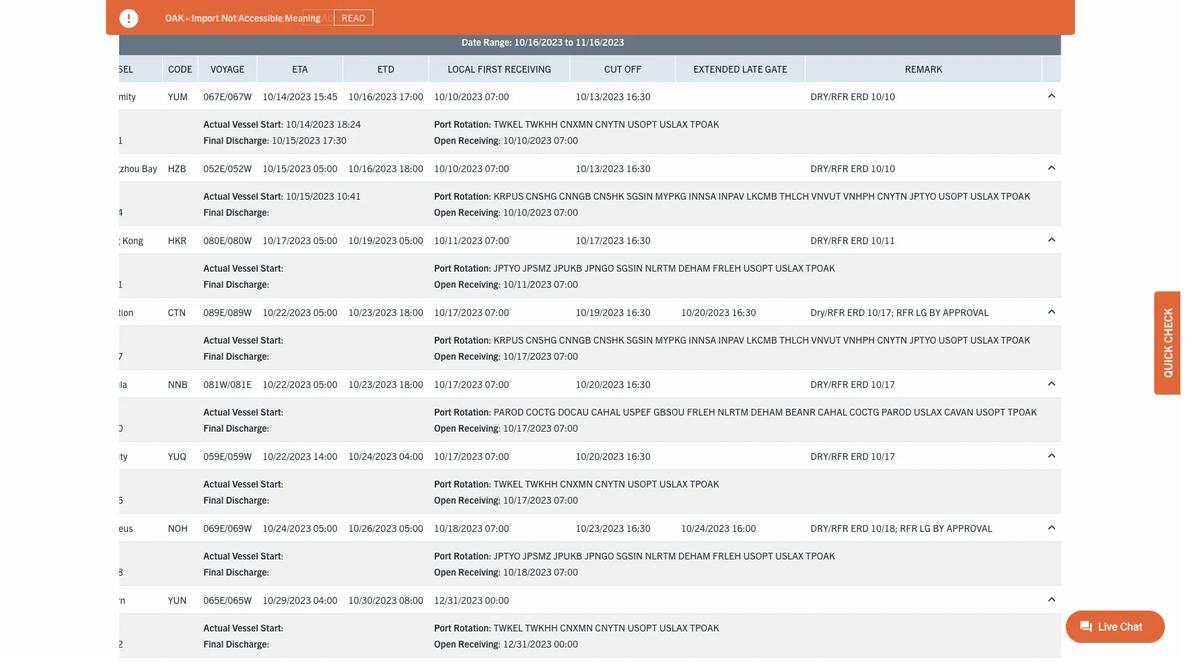 Task type: vqa. For each thing, say whether or not it's contained in the screenshot.
Port Rotation : TWKEL TWKHH CNXMN CNYTN USOPT USLAX TPOAK Open Receiving : 10/17/2023 07:00 PORT
yes



Task type: describe. For each thing, give the bounding box(es) containing it.
0 horizontal spatial 00:00
[[485, 594, 509, 606]]

open inside port rotation : twkel twkhh cnxmn cnytn usopt uslax tpoak open receiving : 10/10/2023 07:00
[[434, 134, 456, 146]]

cnxmn for : 10/17/2023 07:00
[[560, 478, 593, 490]]

jptyo inside port rotation : jptyo jpsmz jpukb jpngo sgsin nlrtm deham frleh usopt uslax tpoak open receiving : 10/11/2023 07:00
[[494, 262, 521, 274]]

usopt inside port rotation : krpus cnshg cnngb cnshk sgsin mypkg innsa inpav lkcmb thlch vnvut vnhph cnytn jptyo usopt uslax tpoak open receiving : 10/10/2023 07:00
[[939, 190, 969, 202]]

port for port rotation : parod coctg docau cahal uspef gbsou frleh nlrtm deham beanr cahal coctg parod uslax cavan usopt tpoak open receiving : 10/17/2023 07:00
[[434, 406, 452, 418]]

noh
[[168, 522, 188, 534]]

inpav for : 10/10/2023 07:00
[[719, 190, 745, 202]]

0 vertical spatial 10/14/2023
[[263, 90, 311, 102]]

cnytn inside port rotation : krpus cnshg cnngb cnshk sgsin mypkg innsa inpav lkcmb thlch vnvut vnhph cnytn jptyo usopt uslax tpoak open receiving : 10/10/2023 07:00
[[878, 190, 908, 202]]

port for port rotation : twkel twkhh cnxmn cnytn usopt uslax tpoak open receiving : 10/17/2023 07:00
[[434, 478, 452, 490]]

2 vertical spatial 10/23/2023
[[576, 522, 624, 534]]

: 9337640
[[80, 422, 123, 434]]

10/17/2023 05:00
[[263, 234, 338, 246]]

usopt inside port rotation : jptyo jpsmz jpukb jpngo sgsin nlrtm deham frleh usopt uslax tpoak open receiving : 10/11/2023 07:00
[[744, 262, 773, 274]]

docau
[[558, 406, 589, 418]]

2 parod from the left
[[882, 406, 912, 418]]

07:00 inside port rotation : krpus cnshg cnngb cnshk sgsin mypkg innsa inpav lkcmb thlch vnvut vnhph cnytn jptyo usopt uslax tpoak open receiving : 10/17/2023 07:00
[[554, 350, 578, 362]]

receiving inside port rotation : jptyo jpsmz jpukb jpngo sgsin nlrtm deham frleh usopt uslax tpoak open receiving : 10/18/2023 07:00
[[458, 566, 499, 578]]

uslax inside port rotation : jptyo jpsmz jpukb jpngo sgsin nlrtm deham frleh usopt uslax tpoak open receiving : 10/11/2023 07:00
[[776, 262, 804, 274]]

vessel for : 9462691
[[232, 117, 258, 130]]

10/23/2023 16:30
[[576, 522, 651, 534]]

vessel up uniformity
[[101, 62, 133, 74]]

port for port rotation : krpus cnshg cnngb cnshk sgsin mypkg innsa inpav lkcmb thlch vnvut vnhph cnytn jptyo usopt uslax tpoak open receiving : 10/10/2023 07:00
[[434, 190, 452, 202]]

10/22/2023 for 059e/059w
[[263, 450, 311, 462]]

: 9462732
[[80, 638, 123, 650]]

07:00 inside port rotation : twkel twkhh cnxmn cnytn usopt uslax tpoak open receiving : 10/17/2023 07:00
[[554, 494, 578, 506]]

open inside port rotation : jptyo jpsmz jpukb jpngo sgsin nlrtm deham frleh usopt uslax tpoak open receiving : 10/18/2023 07:00
[[434, 566, 456, 578]]

jptyo inside port rotation : krpus cnshg cnngb cnshk sgsin mypkg innsa inpav lkcmb thlch vnvut vnhph cnytn jptyo usopt uslax tpoak open receiving : 10/17/2023 07:00
[[910, 334, 937, 346]]

10/26/2023
[[348, 522, 397, 534]]

9462706
[[85, 494, 123, 506]]

final inside actual vessel start : 10/15/2023 10:41 final discharge :
[[203, 206, 224, 218]]

receiving inside port rotation : jptyo jpsmz jpukb jpngo sgsin nlrtm deham frleh usopt uslax tpoak open receiving : 10/11/2023 07:00
[[458, 278, 499, 290]]

by for 10/17;
[[930, 306, 941, 318]]

deham inside port rotation : parod coctg docau cahal uspef gbsou frleh nlrtm deham beanr cahal coctg parod uslax cavan usopt tpoak open receiving : 10/17/2023 07:00
[[751, 406, 783, 418]]

lg for 10/17;
[[916, 306, 928, 318]]

0 vertical spatial 10/20/2023 16:30
[[681, 306, 757, 318]]

0 vertical spatial 10/11/2023
[[434, 234, 483, 246]]

tpoak inside port rotation : jptyo jpsmz jpukb jpngo sgsin nlrtm deham frleh usopt uslax tpoak open receiving : 10/18/2023 07:00
[[806, 550, 835, 562]]

solid image
[[120, 9, 138, 28]]

sgsin for : 10/18/2023 07:00
[[617, 550, 643, 562]]

11/16/2023
[[576, 35, 625, 47]]

final for : 9462732
[[203, 638, 224, 650]]

open inside port rotation : krpus cnshg cnngb cnshk sgsin mypkg innsa inpav lkcmb thlch vnvut vnhph cnytn jptyo usopt uslax tpoak open receiving : 10/17/2023 07:00
[[434, 350, 456, 362]]

tpoak inside port rotation : twkel twkhh cnxmn cnytn usopt uslax tpoak open receiving : 10/17/2023 07:00
[[690, 478, 720, 490]]

17:00
[[399, 90, 424, 102]]

1 coctg from the left
[[526, 406, 556, 418]]

usopt inside port rotation : twkel twkhh cnxmn cnytn usopt uslax tpoak open receiving : 12/31/2023 00:00
[[628, 622, 658, 634]]

10/15/2023 inside actual vessel start : 10/14/2023 18:24 final discharge : 10/15/2023 17:30
[[272, 134, 320, 146]]

rotation for port rotation : twkel twkhh cnxmn cnytn usopt uslax tpoak open receiving : 12/31/2023 00:00
[[454, 622, 489, 634]]

10/17 for 10/23/2023 18:00
[[871, 378, 896, 390]]

jpukb for : 10/11/2023 07:00
[[554, 262, 583, 274]]

10/22/2023 for 081w/081e
[[263, 378, 311, 390]]

9462691
[[85, 134, 123, 146]]

lfd
[[216, 11, 233, 23]]

17:30
[[323, 134, 347, 146]]

thlch for : 10/10/2023 07:00
[[780, 190, 810, 202]]

vessel for : 9462706
[[232, 478, 258, 490]]

uslax inside port rotation : twkel twkhh cnxmn cnytn usopt uslax tpoak open receiving : 10/10/2023 07:00
[[660, 117, 688, 130]]

uslax inside port rotation : twkel twkhh cnxmn cnytn usopt uslax tpoak open receiving : 10/17/2023 07:00
[[660, 478, 688, 490]]

start for 9462732
[[261, 622, 281, 634]]

start for 9462706
[[261, 478, 281, 490]]

late
[[742, 62, 763, 74]]

unicorn
[[93, 594, 125, 606]]

dry/rfr erd 10/10 for 10/16/2023 17:00
[[811, 90, 896, 102]]

cut off
[[605, 62, 642, 74]]

receiving inside port rotation : twkel twkhh cnxmn cnytn usopt uslax tpoak open receiving : 10/17/2023 07:00
[[458, 494, 499, 506]]

12/31/2023 inside port rotation : twkel twkhh cnxmn cnytn usopt uslax tpoak open receiving : 12/31/2023 00:00
[[503, 638, 552, 650]]

10/17/2023 07:00 for 081w/081e
[[434, 378, 509, 390]]

10/14/2023 15:45
[[263, 90, 338, 102]]

quick
[[1162, 346, 1175, 378]]

16:00
[[732, 522, 757, 534]]

hkr
[[168, 234, 187, 246]]

eta
[[292, 62, 308, 74]]

erd for 080e/080w
[[851, 234, 869, 246]]

vnhph for port rotation : krpus cnshg cnngb cnshk sgsin mypkg innsa inpav lkcmb thlch vnvut vnhph cnytn jptyo usopt uslax tpoak open receiving : 10/10/2023 07:00
[[844, 190, 875, 202]]

10/23/2023 for 081w/081e
[[348, 378, 397, 390]]

rotation for port rotation : jptyo jpsmz jpukb jpngo sgsin nlrtm deham frleh usopt uslax tpoak open receiving : 10/11/2023 07:00
[[454, 262, 489, 274]]

port rotation : jptyo jpsmz jpukb jpngo sgsin nlrtm deham frleh usopt uslax tpoak open receiving : 10/18/2023 07:00
[[434, 550, 835, 578]]

port rotation : krpus cnshg cnngb cnshk sgsin mypkg innsa inpav lkcmb thlch vnvut vnhph cnytn jptyo usopt uslax tpoak open receiving : 10/17/2023 07:00
[[434, 334, 1031, 362]]

erd for 069e/069w
[[851, 522, 869, 534]]

mol
[[78, 306, 97, 318]]

10/10/2023 07:00 for 18:00
[[434, 162, 509, 174]]

10/17/2023 07:00 for 089e/089w
[[434, 306, 509, 318]]

code
[[168, 62, 192, 74]]

demurrage
[[244, 11, 289, 23]]

080e/080w
[[203, 234, 252, 246]]

ym ubiquity
[[78, 450, 128, 462]]

meaning
[[285, 11, 321, 23]]

067e/067w
[[203, 90, 252, 102]]

nlrtm for : 10/18/2023 07:00
[[645, 550, 676, 562]]

18:00 for 052e/052w
[[399, 162, 424, 174]]

10/13/2023 16:30 for 17:00
[[576, 90, 651, 102]]

9313008
[[85, 566, 123, 578]]

tpoak inside port rotation : krpus cnshg cnngb cnshk sgsin mypkg innsa inpav lkcmb thlch vnvut vnhph cnytn jptyo usopt uslax tpoak open receiving : 10/10/2023 07:00
[[1001, 190, 1031, 202]]

10/24/2023 04:00
[[348, 450, 424, 462]]

receiving inside port rotation : twkel twkhh cnxmn cnytn usopt uslax tpoak open receiving : 12/31/2023 00:00
[[458, 638, 499, 650]]

open inside port rotation : krpus cnshg cnngb cnshk sgsin mypkg innsa inpav lkcmb thlch vnvut vnhph cnytn jptyo usopt uslax tpoak open receiving : 10/10/2023 07:00
[[434, 206, 456, 218]]

actual vessel start : 10/15/2023 10:41 final discharge :
[[203, 190, 361, 218]]

receiving inside port rotation : krpus cnshg cnngb cnshk sgsin mypkg innsa inpav lkcmb thlch vnvut vnhph cnytn jptyo usopt uslax tpoak open receiving : 10/17/2023 07:00
[[458, 350, 499, 362]]

gate
[[765, 62, 788, 74]]

actual for 9321237
[[203, 334, 230, 346]]

10:41
[[337, 190, 361, 202]]

10/18;
[[871, 522, 898, 534]]

usopt inside port rotation : twkel twkhh cnxmn cnytn usopt uslax tpoak open receiving : 10/10/2023 07:00
[[628, 117, 658, 130]]

lg for 10/18;
[[920, 522, 931, 534]]

etd
[[378, 62, 395, 74]]

dry/rfr erd 10/18; rfr lg by approval
[[811, 522, 993, 534]]

actual for 9462691
[[203, 117, 230, 130]]

hzb
[[168, 162, 186, 174]]

uslax inside port rotation : twkel twkhh cnxmn cnytn usopt uslax tpoak open receiving : 12/31/2023 00:00
[[660, 622, 688, 634]]

07:00 inside port rotation : jptyo jpsmz jpukb jpngo sgsin nlrtm deham frleh usopt uslax tpoak open receiving : 10/11/2023 07:00
[[554, 278, 578, 290]]

actual vessel start : final discharge : for : 9337640
[[203, 406, 284, 434]]

frleh for port rotation : jptyo jpsmz jpukb jpngo sgsin nlrtm deham frleh usopt uslax tpoak open receiving : 10/11/2023 07:00
[[713, 262, 742, 274]]

port for port rotation : jptyo jpsmz jpukb jpngo sgsin nlrtm deham frleh usopt uslax tpoak open receiving : 10/18/2023 07:00
[[434, 550, 452, 562]]

tpoak inside port rotation : twkel twkhh cnxmn cnytn usopt uslax tpoak open receiving : 12/31/2023 00:00
[[690, 622, 720, 634]]

one hangzhou bay
[[78, 162, 157, 174]]

10/17/2023 inside port rotation : krpus cnshg cnngb cnshk sgsin mypkg innsa inpav lkcmb thlch vnvut vnhph cnytn jptyo usopt uslax tpoak open receiving : 10/17/2023 07:00
[[503, 350, 552, 362]]

trapac.com
[[165, 11, 214, 23]]

read link for trapac.com lfd & demurrage
[[303, 9, 342, 26]]

ym unicorn
[[78, 594, 125, 606]]

: 9566394
[[80, 206, 123, 218]]

frleh for port rotation : jptyo jpsmz jpukb jpngo sgsin nlrtm deham frleh usopt uslax tpoak open receiving : 10/18/2023 07:00
[[713, 550, 742, 562]]

port rotation : parod coctg docau cahal uspef gbsou frleh nlrtm deham beanr cahal coctg parod uslax cavan usopt tpoak open receiving : 10/17/2023 07:00
[[434, 406, 1037, 434]]

18:00 for 089e/089w
[[399, 306, 424, 318]]

uslax inside port rotation : krpus cnshg cnngb cnshk sgsin mypkg innsa inpav lkcmb thlch vnvut vnhph cnytn jptyo usopt uslax tpoak open receiving : 10/17/2023 07:00
[[971, 334, 999, 346]]

9337640
[[85, 422, 123, 434]]

dry/rfr for 10/16/2023 18:00
[[811, 162, 849, 174]]

open inside port rotation : jptyo jpsmz jpukb jpngo sgsin nlrtm deham frleh usopt uslax tpoak open receiving : 10/11/2023 07:00
[[434, 278, 456, 290]]

frleh inside port rotation : parod coctg docau cahal uspef gbsou frleh nlrtm deham beanr cahal coctg parod uslax cavan usopt tpoak open receiving : 10/17/2023 07:00
[[687, 406, 716, 418]]

not
[[221, 11, 236, 23]]

actual vessel start : final discharge : for : 9313008
[[203, 550, 284, 578]]

2 coctg from the left
[[850, 406, 880, 418]]

receiving inside port rotation : krpus cnshg cnngb cnshk sgsin mypkg innsa inpav lkcmb thlch vnvut vnhph cnytn jptyo usopt uslax tpoak open receiving : 10/10/2023 07:00
[[458, 206, 499, 218]]

actual for 9337640
[[203, 406, 230, 418]]

uslax inside port rotation : parod coctg docau cahal uspef gbsou frleh nlrtm deham beanr cahal coctg parod uslax cavan usopt tpoak open receiving : 10/17/2023 07:00
[[914, 406, 943, 418]]

10/24/2023 05:00
[[263, 522, 338, 534]]

nyk nebula
[[78, 378, 127, 390]]

10/20/2023 16:30 for 18:00
[[576, 378, 651, 390]]

actual for 9462732
[[203, 622, 230, 634]]

usopt inside port rotation : jptyo jpsmz jpukb jpngo sgsin nlrtm deham frleh usopt uslax tpoak open receiving : 10/18/2023 07:00
[[744, 550, 773, 562]]

10/29/2023 04:00
[[263, 594, 338, 606]]

ym for ym ubiquity
[[78, 450, 91, 462]]

16:30 for 067e/067w
[[627, 90, 651, 102]]

inpav for : 10/17/2023 07:00
[[719, 334, 745, 346]]

10/23/2023 for 089e/089w
[[348, 306, 397, 318]]

vessel for : 9313008
[[232, 550, 258, 562]]

10/13/2023 for 10/16/2023 18:00
[[576, 162, 624, 174]]

uslax inside port rotation : jptyo jpsmz jpukb jpngo sgsin nlrtm deham frleh usopt uslax tpoak open receiving : 10/18/2023 07:00
[[776, 550, 804, 562]]

open inside port rotation : twkel twkhh cnxmn cnytn usopt uslax tpoak open receiving : 12/31/2023 00:00
[[434, 638, 456, 650]]

07:00 inside port rotation : twkel twkhh cnxmn cnytn usopt uslax tpoak open receiving : 10/10/2023 07:00
[[554, 134, 578, 146]]

vessel for : 9395161
[[232, 262, 258, 274]]

10/15/2023 inside actual vessel start : 10/15/2023 10:41 final discharge :
[[286, 190, 335, 202]]

yuq
[[168, 450, 186, 462]]

discharge for : 9462732
[[226, 638, 267, 650]]

range:
[[484, 35, 512, 47]]

nyk
[[78, 378, 96, 390]]

10/10/2023 inside port rotation : twkel twkhh cnxmn cnytn usopt uslax tpoak open receiving : 10/10/2023 07:00
[[503, 134, 552, 146]]

discharge for : 9462706
[[226, 494, 267, 506]]

dry/rfr for 10/19/2023 05:00
[[811, 234, 849, 246]]

9462732
[[85, 638, 123, 650]]

: 9321237
[[80, 350, 123, 362]]

start for 9337640
[[261, 406, 281, 418]]

open inside port rotation : parod coctg docau cahal uspef gbsou frleh nlrtm deham beanr cahal coctg parod uslax cavan usopt tpoak open receiving : 10/17/2023 07:00
[[434, 422, 456, 434]]

05:00 for 052e/052w
[[313, 162, 338, 174]]

port rotation : twkel twkhh cnxmn cnytn usopt uslax tpoak open receiving : 10/10/2023 07:00
[[434, 117, 720, 146]]

052e/052w
[[203, 162, 252, 174]]

10/17;
[[868, 306, 895, 318]]

jptyo inside port rotation : jptyo jpsmz jpukb jpngo sgsin nlrtm deham frleh usopt uslax tpoak open receiving : 10/18/2023 07:00
[[494, 550, 521, 562]]

jpsmz for 10/11/2023
[[523, 262, 552, 274]]

10/18/2023 inside port rotation : jptyo jpsmz jpukb jpngo sgsin nlrtm deham frleh usopt uslax tpoak open receiving : 10/18/2023 07:00
[[503, 566, 552, 578]]

actual vessel start : final discharge : for : 9462706
[[203, 478, 284, 506]]

10/17/2023 inside port rotation : parod coctg docau cahal uspef gbsou frleh nlrtm deham beanr cahal coctg parod uslax cavan usopt tpoak open receiving : 10/17/2023 07:00
[[503, 422, 552, 434]]

receiving inside port rotation : twkel twkhh cnxmn cnytn usopt uslax tpoak open receiving : 10/10/2023 07:00
[[458, 134, 499, 146]]

port for port rotation : twkel twkhh cnxmn cnytn usopt uslax tpoak open receiving : 10/10/2023 07:00
[[434, 117, 452, 130]]

10/19/2023 for 10/19/2023 16:30
[[576, 306, 624, 318]]

10/10 for 10/16/2023 18:00
[[871, 162, 896, 174]]

port rotation : krpus cnshg cnngb cnshk sgsin mypkg innsa inpav lkcmb thlch vnvut vnhph cnytn jptyo usopt uslax tpoak open receiving : 10/10/2023 07:00
[[434, 190, 1031, 218]]

cut
[[605, 62, 623, 74]]

erd for 089e/089w
[[848, 306, 865, 318]]

vnvut for port rotation : krpus cnshg cnngb cnshk sgsin mypkg innsa inpav lkcmb thlch vnvut vnhph cnytn jptyo usopt uslax tpoak open receiving : 10/17/2023 07:00
[[812, 334, 842, 346]]

12/31/2023 00:00
[[434, 594, 509, 606]]

tpoak inside port rotation : jptyo jpsmz jpukb jpngo sgsin nlrtm deham frleh usopt uslax tpoak open receiving : 10/11/2023 07:00
[[806, 262, 835, 274]]

dry/rfr for 10/26/2023 05:00
[[811, 522, 849, 534]]

port rotation : twkel twkhh cnxmn cnytn usopt uslax tpoak open receiving : 12/31/2023 00:00
[[434, 622, 720, 650]]

dry/rfr erd 10/17; rfr lg by approval
[[811, 306, 989, 318]]

actual vessel start : 10/14/2023 18:24 final discharge : 10/15/2023 17:30
[[203, 117, 361, 146]]

tpoak inside port rotation : parod coctg docau cahal uspef gbsou frleh nlrtm deham beanr cahal coctg parod uslax cavan usopt tpoak open receiving : 10/17/2023 07:00
[[1008, 406, 1037, 418]]

uslax inside port rotation : krpus cnshg cnngb cnshk sgsin mypkg innsa inpav lkcmb thlch vnvut vnhph cnytn jptyo usopt uslax tpoak open receiving : 10/10/2023 07:00
[[971, 190, 999, 202]]

10/20/2023 for 10/24/2023 04:00
[[576, 450, 624, 462]]

vnhph for port rotation : krpus cnshg cnngb cnshk sgsin mypkg innsa inpav lkcmb thlch vnvut vnhph cnytn jptyo usopt uslax tpoak open receiving : 10/17/2023 07:00
[[844, 334, 875, 346]]

10/17/2023 16:30
[[576, 234, 651, 246]]

10/11
[[871, 234, 896, 246]]

10/22/2023 05:00 for 089e/089w
[[263, 306, 338, 318]]

10/24/2023 for 10/24/2023 16:00
[[681, 522, 730, 534]]

orpheus
[[98, 522, 133, 534]]

9395161
[[85, 278, 123, 290]]

uniformity
[[93, 90, 136, 102]]

07:00 inside port rotation : krpus cnshg cnngb cnshk sgsin mypkg innsa inpav lkcmb thlch vnvut vnhph cnytn jptyo usopt uslax tpoak open receiving : 10/10/2023 07:00
[[554, 206, 578, 218]]

twkel for 12/31/2023
[[494, 622, 523, 634]]

081w/081e
[[203, 378, 252, 390]]

2 cahal from the left
[[818, 406, 848, 418]]

date range: 10/16/2023 to 11/16/2023
[[462, 35, 625, 47]]

trapac.com lfd & demurrage
[[165, 11, 289, 23]]

0 vertical spatial 10/20/2023
[[681, 306, 730, 318]]

final inside actual vessel start : 10/14/2023 18:24 final discharge : 10/15/2023 17:30
[[203, 134, 224, 146]]

final for : 9337640
[[203, 422, 224, 434]]

kong
[[122, 234, 143, 246]]

ctn
[[168, 306, 186, 318]]

16:30 for 089e/089w
[[627, 306, 651, 318]]

vessel for : 9566394
[[232, 190, 258, 202]]

0 vertical spatial 10/16/2023
[[514, 35, 563, 47]]

final for : 9462706
[[203, 494, 224, 506]]

sgsin for : 10/10/2023 07:00
[[627, 190, 653, 202]]

rotation for port rotation : parod coctg docau cahal uspef gbsou frleh nlrtm deham beanr cahal coctg parod uslax cavan usopt tpoak open receiving : 10/17/2023 07:00
[[454, 406, 489, 418]]



Task type: locate. For each thing, give the bounding box(es) containing it.
rotation inside port rotation : krpus cnshg cnngb cnshk sgsin mypkg innsa inpav lkcmb thlch vnvut vnhph cnytn jptyo usopt uslax tpoak open receiving : 10/10/2023 07:00
[[454, 190, 489, 202]]

2 vertical spatial twkel
[[494, 622, 523, 634]]

1 vertical spatial 10/15/2023
[[263, 162, 311, 174]]

0 vertical spatial cnngb
[[559, 190, 592, 202]]

2 cnshk from the top
[[594, 334, 625, 346]]

tpoak inside port rotation : twkel twkhh cnxmn cnytn usopt uslax tpoak open receiving : 10/10/2023 07:00
[[690, 117, 720, 130]]

1 vertical spatial 10/17
[[871, 450, 896, 462]]

2 cnshg from the top
[[526, 334, 557, 346]]

twkhh for 12/31/2023
[[525, 622, 558, 634]]

sgsin
[[627, 190, 653, 202], [617, 262, 643, 274], [627, 334, 653, 346], [617, 550, 643, 562]]

059e/059w
[[203, 450, 252, 462]]

2 vertical spatial deham
[[679, 550, 711, 562]]

frleh down port rotation : krpus cnshg cnngb cnshk sgsin mypkg innsa inpav lkcmb thlch vnvut vnhph cnytn jptyo usopt uslax tpoak open receiving : 10/10/2023 07:00
[[713, 262, 742, 274]]

0 horizontal spatial 10/18/2023
[[434, 522, 483, 534]]

one
[[78, 162, 96, 174], [78, 234, 96, 246], [78, 522, 96, 534]]

jpukb for : 10/18/2023 07:00
[[554, 550, 583, 562]]

thlch inside port rotation : krpus cnshg cnngb cnshk sgsin mypkg innsa inpav lkcmb thlch vnvut vnhph cnytn jptyo usopt uslax tpoak open receiving : 10/10/2023 07:00
[[780, 190, 810, 202]]

3 18:00 from the top
[[399, 378, 424, 390]]

one for one hong kong
[[78, 234, 96, 246]]

twkel for 10/10/2023
[[494, 117, 523, 130]]

nlrtm inside port rotation : jptyo jpsmz jpukb jpngo sgsin nlrtm deham frleh usopt uslax tpoak open receiving : 10/18/2023 07:00
[[645, 550, 676, 562]]

jpsmz inside port rotation : jptyo jpsmz jpukb jpngo sgsin nlrtm deham frleh usopt uslax tpoak open receiving : 10/11/2023 07:00
[[523, 262, 552, 274]]

vnvut down the 'dry/rfr'
[[812, 334, 842, 346]]

cahal left uspef
[[592, 406, 621, 418]]

twkhh for 10/10/2023
[[525, 117, 558, 130]]

thlch for : 10/17/2023 07:00
[[780, 334, 810, 346]]

2 discharge from the top
[[226, 206, 267, 218]]

10/17/2023 07:00
[[434, 306, 509, 318], [434, 378, 509, 390], [434, 450, 509, 462]]

2 rotation from the top
[[454, 190, 489, 202]]

1 vertical spatial 10/22/2023 05:00
[[263, 378, 338, 390]]

vnhph up dry/rfr erd 10/11
[[844, 190, 875, 202]]

creation
[[99, 306, 133, 318]]

port inside port rotation : twkel twkhh cnxmn cnytn usopt uslax tpoak open receiving : 10/17/2023 07:00
[[434, 478, 452, 490]]

1 thlch from the top
[[780, 190, 810, 202]]

2 jpsmz from the top
[[523, 550, 552, 562]]

twkel inside port rotation : twkel twkhh cnxmn cnytn usopt uslax tpoak open receiving : 10/17/2023 07:00
[[494, 478, 523, 490]]

deham inside port rotation : jptyo jpsmz jpukb jpngo sgsin nlrtm deham frleh usopt uslax tpoak open receiving : 10/11/2023 07:00
[[679, 262, 711, 274]]

frleh down 10/24/2023 16:00
[[713, 550, 742, 562]]

jpngo down '10/23/2023 16:30'
[[585, 550, 614, 562]]

erd for 052e/052w
[[851, 162, 869, 174]]

start for 9321237
[[261, 334, 281, 346]]

jpngo inside port rotation : jptyo jpsmz jpukb jpngo sgsin nlrtm deham frleh usopt uslax tpoak open receiving : 10/18/2023 07:00
[[585, 550, 614, 562]]

actual vessel start : final discharge : down 065e/065w
[[203, 622, 284, 650]]

2 twkel from the top
[[494, 478, 523, 490]]

coctg
[[526, 406, 556, 418], [850, 406, 880, 418]]

frleh right gbsou
[[687, 406, 716, 418]]

0 vertical spatial cnshk
[[594, 190, 625, 202]]

open inside port rotation : twkel twkhh cnxmn cnytn usopt uslax tpoak open receiving : 10/17/2023 07:00
[[434, 494, 456, 506]]

8 rotation from the top
[[454, 622, 489, 634]]

2 vertical spatial 10/20/2023
[[576, 450, 624, 462]]

twkhh inside port rotation : twkel twkhh cnxmn cnytn usopt uslax tpoak open receiving : 10/17/2023 07:00
[[525, 478, 558, 490]]

1 10/13/2023 16:30 from the top
[[576, 90, 651, 102]]

actual vessel start : final discharge :
[[203, 262, 284, 290], [203, 334, 284, 362], [203, 406, 284, 434], [203, 478, 284, 506], [203, 550, 284, 578], [203, 622, 284, 650]]

read link right meaning
[[334, 9, 373, 26]]

cnytn inside port rotation : twkel twkhh cnxmn cnytn usopt uslax tpoak open receiving : 10/17/2023 07:00
[[595, 478, 626, 490]]

10/15/2023 up 10/15/2023 05:00
[[272, 134, 320, 146]]

10/19/2023 05:00
[[348, 234, 424, 246]]

actual vessel start : final discharge : down the 081w/081e on the bottom of page
[[203, 406, 284, 434]]

0 vertical spatial 10/10/2023 07:00
[[434, 90, 509, 102]]

vessel down the 081w/081e on the bottom of page
[[232, 406, 258, 418]]

1 vertical spatial twkhh
[[525, 478, 558, 490]]

jpngo for : 10/18/2023 07:00
[[585, 550, 614, 562]]

start
[[261, 117, 281, 130], [261, 190, 281, 202], [261, 262, 281, 274], [261, 334, 281, 346], [261, 406, 281, 418], [261, 478, 281, 490], [261, 550, 281, 562], [261, 622, 281, 634]]

1 horizontal spatial 10/24/2023
[[348, 450, 397, 462]]

10/15/2023 down 10/15/2023 05:00
[[286, 190, 335, 202]]

ym uniformity
[[78, 90, 136, 102]]

4 open from the top
[[434, 350, 456, 362]]

cnshg for 10/17/2023
[[526, 334, 557, 346]]

2 vertical spatial one
[[78, 522, 96, 534]]

final up 059e/059w at the left bottom of page
[[203, 422, 224, 434]]

10/20/2023 for 10/23/2023 18:00
[[576, 378, 624, 390]]

final down 065e/065w
[[203, 638, 224, 650]]

actual down 069e/069w
[[203, 550, 230, 562]]

one for one orpheus
[[78, 522, 96, 534]]

start inside actual vessel start : 10/14/2023 18:24 final discharge : 10/15/2023 17:30
[[261, 117, 281, 130]]

10/24/2023 for 10/24/2023 04:00
[[348, 450, 397, 462]]

1 vertical spatial dry/rfr erd 10/17
[[811, 450, 896, 462]]

actual down 089e/089w
[[203, 334, 230, 346]]

jpukb inside port rotation : jptyo jpsmz jpukb jpngo sgsin nlrtm deham frleh usopt uslax tpoak open receiving : 10/18/2023 07:00
[[554, 550, 583, 562]]

7 open from the top
[[434, 566, 456, 578]]

twkel inside port rotation : twkel twkhh cnxmn cnytn usopt uslax tpoak open receiving : 12/31/2023 00:00
[[494, 622, 523, 634]]

rotation inside port rotation : twkel twkhh cnxmn cnytn usopt uslax tpoak open receiving : 12/31/2023 00:00
[[454, 622, 489, 634]]

actual vessel start : final discharge : down 089e/089w
[[203, 334, 284, 362]]

1 vertical spatial cnshg
[[526, 334, 557, 346]]

vnhph inside port rotation : krpus cnshg cnngb cnshk sgsin mypkg innsa inpav lkcmb thlch vnvut vnhph cnytn jptyo usopt uslax tpoak open receiving : 10/17/2023 07:00
[[844, 334, 875, 346]]

start inside actual vessel start : 10/15/2023 10:41 final discharge :
[[261, 190, 281, 202]]

nlrtm inside port rotation : parod coctg docau cahal uspef gbsou frleh nlrtm deham beanr cahal coctg parod uslax cavan usopt tpoak open receiving : 10/17/2023 07:00
[[718, 406, 749, 418]]

4 port from the top
[[434, 334, 452, 346]]

1 vertical spatial 00:00
[[554, 638, 578, 650]]

lg
[[916, 306, 928, 318], [920, 522, 931, 534]]

krpus inside port rotation : krpus cnshg cnngb cnshk sgsin mypkg innsa inpav lkcmb thlch vnvut vnhph cnytn jptyo usopt uslax tpoak open receiving : 10/10/2023 07:00
[[494, 190, 524, 202]]

1 10/22/2023 05:00 from the top
[[263, 306, 338, 318]]

innsa inside port rotation : krpus cnshg cnngb cnshk sgsin mypkg innsa inpav lkcmb thlch vnvut vnhph cnytn jptyo usopt uslax tpoak open receiving : 10/17/2023 07:00
[[689, 334, 717, 346]]

4 actual from the top
[[203, 334, 230, 346]]

vnvut inside port rotation : krpus cnshg cnngb cnshk sgsin mypkg innsa inpav lkcmb thlch vnvut vnhph cnytn jptyo usopt uslax tpoak open receiving : 10/17/2023 07:00
[[812, 334, 842, 346]]

by right the 10/17; in the top of the page
[[930, 306, 941, 318]]

cnngb down 10/19/2023 16:30
[[559, 334, 592, 346]]

nlrtm down '10/23/2023 16:30'
[[645, 550, 676, 562]]

inpav inside port rotation : krpus cnshg cnngb cnshk sgsin mypkg innsa inpav lkcmb thlch vnvut vnhph cnytn jptyo usopt uslax tpoak open receiving : 10/10/2023 07:00
[[719, 190, 745, 202]]

5 start from the top
[[261, 406, 281, 418]]

10/10 for 10/16/2023 17:00
[[871, 90, 896, 102]]

vessel down 089e/089w
[[232, 334, 258, 346]]

10/30/2023 08:00
[[348, 594, 424, 606]]

1 vertical spatial cnshk
[[594, 334, 625, 346]]

1 vertical spatial 10/18/2023
[[503, 566, 552, 578]]

parod left docau
[[494, 406, 524, 418]]

10/17/2023 07:00 for 059e/059w
[[434, 450, 509, 462]]

vessel
[[101, 62, 133, 74], [232, 117, 258, 130], [232, 190, 258, 202], [232, 262, 258, 274], [232, 334, 258, 346], [232, 406, 258, 418], [232, 478, 258, 490], [232, 550, 258, 562], [232, 622, 258, 634]]

thlch inside port rotation : krpus cnshg cnngb cnshk sgsin mypkg innsa inpav lkcmb thlch vnvut vnhph cnytn jptyo usopt uslax tpoak open receiving : 10/17/2023 07:00
[[780, 334, 810, 346]]

0 vertical spatial 10/13/2023 16:30
[[576, 90, 651, 102]]

vnhph down the 10/17; in the top of the page
[[844, 334, 875, 346]]

cavan
[[945, 406, 974, 418]]

vessel for : 9337640
[[232, 406, 258, 418]]

14:00
[[313, 450, 338, 462]]

1 vertical spatial 10/20/2023 16:30
[[576, 378, 651, 390]]

open
[[434, 134, 456, 146], [434, 206, 456, 218], [434, 278, 456, 290], [434, 350, 456, 362], [434, 422, 456, 434], [434, 494, 456, 506], [434, 566, 456, 578], [434, 638, 456, 650]]

1 vertical spatial 10/11/2023
[[503, 278, 552, 290]]

discharge up 089e/089w
[[226, 278, 267, 290]]

by
[[930, 306, 941, 318], [933, 522, 945, 534]]

twkel inside port rotation : twkel twkhh cnxmn cnytn usopt uslax tpoak open receiving : 10/10/2023 07:00
[[494, 117, 523, 130]]

1 vertical spatial cnxmn
[[560, 478, 593, 490]]

ym for ym unicorn
[[78, 594, 91, 606]]

6 dry/rfr from the top
[[811, 522, 849, 534]]

date
[[462, 35, 481, 47]]

2 thlch from the top
[[780, 334, 810, 346]]

0 vertical spatial dry/rfr erd 10/17
[[811, 378, 896, 390]]

2 inpav from the top
[[719, 334, 745, 346]]

sgsin inside port rotation : krpus cnshg cnngb cnshk sgsin mypkg innsa inpav lkcmb thlch vnvut vnhph cnytn jptyo usopt uslax tpoak open receiving : 10/10/2023 07:00
[[627, 190, 653, 202]]

read for trapac.com lfd & demurrage
[[310, 11, 334, 24]]

1 port from the top
[[434, 117, 452, 130]]

2 10/17/2023 07:00 from the top
[[434, 378, 509, 390]]

0 vertical spatial 10/23/2023
[[348, 306, 397, 318]]

coctg right 'beanr'
[[850, 406, 880, 418]]

1 10/17 from the top
[[871, 378, 896, 390]]

10/17 for 10/24/2023 04:00
[[871, 450, 896, 462]]

3 10/17/2023 07:00 from the top
[[434, 450, 509, 462]]

1 vertical spatial 10/20/2023
[[576, 378, 624, 390]]

10/16/2023 17:00
[[348, 90, 424, 102]]

5 rotation from the top
[[454, 406, 489, 418]]

07:00 inside port rotation : parod coctg docau cahal uspef gbsou frleh nlrtm deham beanr cahal coctg parod uslax cavan usopt tpoak open receiving : 10/17/2023 07:00
[[554, 422, 578, 434]]

tpoak inside port rotation : krpus cnshg cnngb cnshk sgsin mypkg innsa inpav lkcmb thlch vnvut vnhph cnytn jptyo usopt uslax tpoak open receiving : 10/17/2023 07:00
[[1001, 334, 1031, 346]]

rotation inside port rotation : jptyo jpsmz jpukb jpngo sgsin nlrtm deham frleh usopt uslax tpoak open receiving : 10/18/2023 07:00
[[454, 550, 489, 562]]

nnb
[[168, 378, 188, 390]]

0 horizontal spatial cahal
[[592, 406, 621, 418]]

5 final from the top
[[203, 422, 224, 434]]

final for : 9313008
[[203, 566, 224, 578]]

1 vertical spatial jpukb
[[554, 550, 583, 562]]

cnxmn inside port rotation : twkel twkhh cnxmn cnytn usopt uslax tpoak open receiving : 10/10/2023 07:00
[[560, 117, 593, 130]]

nlrtm down 10/17/2023 16:30
[[645, 262, 676, 274]]

0 vertical spatial twkhh
[[525, 117, 558, 130]]

twkhh inside port rotation : twkel twkhh cnxmn cnytn usopt uslax tpoak open receiving : 10/10/2023 07:00
[[525, 117, 558, 130]]

vnvut inside port rotation : krpus cnshg cnngb cnshk sgsin mypkg innsa inpav lkcmb thlch vnvut vnhph cnytn jptyo usopt uslax tpoak open receiving : 10/10/2023 07:00
[[812, 190, 842, 202]]

1 vertical spatial 10/10/2023 07:00
[[434, 162, 509, 174]]

1 vertical spatial frleh
[[687, 406, 716, 418]]

0 vertical spatial 04:00
[[399, 450, 424, 462]]

port inside port rotation : twkel twkhh cnxmn cnytn usopt uslax tpoak open receiving : 12/31/2023 00:00
[[434, 622, 452, 634]]

3 final from the top
[[203, 278, 224, 290]]

rotation inside port rotation : twkel twkhh cnxmn cnytn usopt uslax tpoak open receiving : 10/17/2023 07:00
[[454, 478, 489, 490]]

sgsin inside port rotation : jptyo jpsmz jpukb jpngo sgsin nlrtm deham frleh usopt uslax tpoak open receiving : 10/18/2023 07:00
[[617, 550, 643, 562]]

sgsin for : 10/11/2023 07:00
[[617, 262, 643, 274]]

actual for 9566394
[[203, 190, 230, 202]]

yum
[[168, 90, 188, 102]]

10/13/2023 down port rotation : twkel twkhh cnxmn cnytn usopt uslax tpoak open receiving : 10/10/2023 07:00
[[576, 162, 624, 174]]

cnxmn for : 12/31/2023 00:00
[[560, 622, 593, 634]]

hangzhou
[[98, 162, 140, 174]]

1 cnshk from the top
[[594, 190, 625, 202]]

7 rotation from the top
[[454, 550, 489, 562]]

10/22/2023 right 089e/089w
[[263, 306, 311, 318]]

1 vertical spatial nlrtm
[[718, 406, 749, 418]]

discharge up 059e/059w at the left bottom of page
[[226, 422, 267, 434]]

rotation for port rotation : jptyo jpsmz jpukb jpngo sgsin nlrtm deham frleh usopt uslax tpoak open receiving : 10/18/2023 07:00
[[454, 550, 489, 562]]

: 9462706
[[80, 494, 123, 506]]

quick check
[[1162, 309, 1175, 378]]

2 vertical spatial nlrtm
[[645, 550, 676, 562]]

0 vertical spatial one
[[78, 162, 96, 174]]

cnytn inside port rotation : twkel twkhh cnxmn cnytn usopt uslax tpoak open receiving : 12/31/2023 00:00
[[595, 622, 626, 634]]

6 discharge from the top
[[226, 494, 267, 506]]

3 open from the top
[[434, 278, 456, 290]]

089e/089w
[[203, 306, 252, 318]]

0 horizontal spatial 04:00
[[313, 594, 338, 606]]

2 18:00 from the top
[[399, 306, 424, 318]]

mypkg for : 10/17/2023 07:00
[[656, 334, 687, 346]]

0 vertical spatial 10/19/2023
[[348, 234, 397, 246]]

2 start from the top
[[261, 190, 281, 202]]

10/24/2023 right 069e/069w
[[263, 522, 311, 534]]

-
[[186, 11, 189, 23]]

2 krpus from the top
[[494, 334, 524, 346]]

rfr right 10/18;
[[900, 522, 918, 534]]

4 discharge from the top
[[226, 350, 267, 362]]

2 10/22/2023 from the top
[[263, 378, 311, 390]]

2 vertical spatial 10/20/2023 16:30
[[576, 450, 651, 462]]

07:00 inside port rotation : jptyo jpsmz jpukb jpngo sgsin nlrtm deham frleh usopt uslax tpoak open receiving : 10/18/2023 07:00
[[554, 566, 578, 578]]

mypkg for : 10/10/2023 07:00
[[656, 190, 687, 202]]

read right meaning
[[342, 11, 366, 24]]

1 vertical spatial jpngo
[[585, 550, 614, 562]]

2 vertical spatial 10/17/2023 07:00
[[434, 450, 509, 462]]

ym left ubiquity
[[78, 450, 91, 462]]

0 vertical spatial cnxmn
[[560, 117, 593, 130]]

rotation inside port rotation : krpus cnshg cnngb cnshk sgsin mypkg innsa inpav lkcmb thlch vnvut vnhph cnytn jptyo usopt uslax tpoak open receiving : 10/17/2023 07:00
[[454, 334, 489, 346]]

0 horizontal spatial 10/19/2023
[[348, 234, 397, 246]]

oak - import not accessible meaning
[[165, 11, 321, 23]]

10/16/2023 18:00
[[348, 162, 424, 174]]

00:00 inside port rotation : twkel twkhh cnxmn cnytn usopt uslax tpoak open receiving : 12/31/2023 00:00
[[554, 638, 578, 650]]

vessel inside actual vessel start : 10/15/2023 10:41 final discharge :
[[232, 190, 258, 202]]

10/22/2023 05:00
[[263, 306, 338, 318], [263, 378, 338, 390]]

quick check link
[[1155, 292, 1182, 395]]

0 vertical spatial approval
[[943, 306, 989, 318]]

10/13/2023 16:30 down port rotation : twkel twkhh cnxmn cnytn usopt uslax tpoak open receiving : 10/10/2023 07:00
[[576, 162, 651, 174]]

065e/065w
[[203, 594, 252, 606]]

1 cnshg from the top
[[526, 190, 557, 202]]

2 vertical spatial frleh
[[713, 550, 742, 562]]

10/23/2023 18:00 for 089e/089w
[[348, 306, 424, 318]]

7 start from the top
[[261, 550, 281, 562]]

0 vertical spatial jpngo
[[585, 262, 614, 274]]

2 cnngb from the top
[[559, 334, 592, 346]]

actual inside actual vessel start : 10/15/2023 10:41 final discharge :
[[203, 190, 230, 202]]

rotation for port rotation : twkel twkhh cnxmn cnytn usopt uslax tpoak open receiving : 10/10/2023 07:00
[[454, 117, 489, 130]]

actual for 9462706
[[203, 478, 230, 490]]

1 vertical spatial 10/17/2023 07:00
[[434, 378, 509, 390]]

cahal right 'beanr'
[[818, 406, 848, 418]]

10/24/2023 for 10/24/2023 05:00
[[263, 522, 311, 534]]

sgsin inside port rotation : krpus cnshg cnngb cnshk sgsin mypkg innsa inpav lkcmb thlch vnvut vnhph cnytn jptyo usopt uslax tpoak open receiving : 10/17/2023 07:00
[[627, 334, 653, 346]]

twkel up 10/18/2023 07:00
[[494, 478, 523, 490]]

jptyo inside port rotation : krpus cnshg cnngb cnshk sgsin mypkg innsa inpav lkcmb thlch vnvut vnhph cnytn jptyo usopt uslax tpoak open receiving : 10/10/2023 07:00
[[910, 190, 937, 202]]

18:00 for 081w/081e
[[399, 378, 424, 390]]

ubiquity
[[93, 450, 128, 462]]

dry/rfr
[[811, 306, 845, 318]]

innsa
[[689, 190, 717, 202], [689, 334, 717, 346]]

1 cnngb from the top
[[559, 190, 592, 202]]

1 read from the left
[[310, 11, 334, 24]]

4 rotation from the top
[[454, 334, 489, 346]]

3 start from the top
[[261, 262, 281, 274]]

1 vnhph from the top
[[844, 190, 875, 202]]

one down : 9462691
[[78, 162, 96, 174]]

actual vessel start : final discharge : for : 9462732
[[203, 622, 284, 650]]

deham for port rotation : jptyo jpsmz jpukb jpngo sgsin nlrtm deham frleh usopt uslax tpoak open receiving : 10/18/2023 07:00
[[679, 550, 711, 562]]

one hong kong
[[78, 234, 143, 246]]

: 9313008
[[80, 566, 123, 578]]

inpav inside port rotation : krpus cnshg cnngb cnshk sgsin mypkg innsa inpav lkcmb thlch vnvut vnhph cnytn jptyo usopt uslax tpoak open receiving : 10/17/2023 07:00
[[719, 334, 745, 346]]

one left hong
[[78, 234, 96, 246]]

3 ym from the top
[[78, 594, 91, 606]]

to
[[565, 35, 574, 47]]

local first receiving
[[448, 62, 551, 74]]

10/13/2023 16:30 down cut on the top right
[[576, 90, 651, 102]]

10/23/2023 18:00
[[348, 306, 424, 318], [348, 378, 424, 390]]

coctg left docau
[[526, 406, 556, 418]]

10/19/2023 down port rotation : jptyo jpsmz jpukb jpngo sgsin nlrtm deham frleh usopt uslax tpoak open receiving : 10/11/2023 07:00
[[576, 306, 624, 318]]

05:00
[[313, 162, 338, 174], [313, 234, 338, 246], [399, 234, 424, 246], [313, 306, 338, 318], [313, 378, 338, 390], [313, 522, 338, 534], [399, 522, 424, 534]]

2 read from the left
[[342, 11, 366, 24]]

8 final from the top
[[203, 638, 224, 650]]

6 rotation from the top
[[454, 478, 489, 490]]

usopt inside port rotation : parod coctg docau cahal uspef gbsou frleh nlrtm deham beanr cahal coctg parod uslax cavan usopt tpoak open receiving : 10/17/2023 07:00
[[976, 406, 1006, 418]]

1 final from the top
[[203, 134, 224, 146]]

1 lkcmb from the top
[[747, 190, 778, 202]]

dry/rfr erd 10/17 for 10/24/2023 04:00
[[811, 450, 896, 462]]

1 vertical spatial 18:00
[[399, 306, 424, 318]]

10/20/2023 up port rotation : twkel twkhh cnxmn cnytn usopt uslax tpoak open receiving : 10/17/2023 07:00
[[576, 450, 624, 462]]

0 vertical spatial 10/18/2023
[[434, 522, 483, 534]]

10/13/2023 down cut on the top right
[[576, 90, 624, 102]]

cahal
[[592, 406, 621, 418], [818, 406, 848, 418]]

12/31/2023
[[434, 594, 483, 606], [503, 638, 552, 650]]

10/15/2023 up actual vessel start : 10/15/2023 10:41 final discharge :
[[263, 162, 311, 174]]

2 port from the top
[[434, 190, 452, 202]]

4 start from the top
[[261, 334, 281, 346]]

rotation inside port rotation : parod coctg docau cahal uspef gbsou frleh nlrtm deham beanr cahal coctg parod uslax cavan usopt tpoak open receiving : 10/17/2023 07:00
[[454, 406, 489, 418]]

15:45
[[313, 90, 338, 102]]

10/14/2023 up 17:30
[[286, 117, 335, 130]]

actual down the 081w/081e on the bottom of page
[[203, 406, 230, 418]]

0 vertical spatial vnhph
[[844, 190, 875, 202]]

2 vnhph from the top
[[844, 334, 875, 346]]

dry/rfr for 10/16/2023 17:00
[[811, 90, 849, 102]]

7 port from the top
[[434, 550, 452, 562]]

actual down 052e/052w
[[203, 190, 230, 202]]

final up 065e/065w
[[203, 566, 224, 578]]

1 horizontal spatial cahal
[[818, 406, 848, 418]]

2 vertical spatial 10/15/2023
[[286, 190, 335, 202]]

1 vertical spatial vnvut
[[812, 334, 842, 346]]

cnytn inside port rotation : krpus cnshg cnngb cnshk sgsin mypkg innsa inpav lkcmb thlch vnvut vnhph cnytn jptyo usopt uslax tpoak open receiving : 10/17/2023 07:00
[[878, 334, 908, 346]]

0 vertical spatial by
[[930, 306, 941, 318]]

069e/069w
[[203, 522, 252, 534]]

sgsin inside port rotation : jptyo jpsmz jpukb jpngo sgsin nlrtm deham frleh usopt uslax tpoak open receiving : 10/11/2023 07:00
[[617, 262, 643, 274]]

final for : 9321237
[[203, 350, 224, 362]]

18:24
[[337, 117, 361, 130]]

discharge inside actual vessel start : 10/14/2023 18:24 final discharge : 10/15/2023 17:30
[[226, 134, 267, 146]]

check
[[1162, 309, 1175, 343]]

discharge up 080e/080w
[[226, 206, 267, 218]]

10/24/2023
[[348, 450, 397, 462], [263, 522, 311, 534], [681, 522, 730, 534]]

first
[[478, 62, 503, 74]]

start for 9313008
[[261, 550, 281, 562]]

2 dry/rfr erd 10/17 from the top
[[811, 450, 896, 462]]

rotation for port rotation : twkel twkhh cnxmn cnytn usopt uslax tpoak open receiving : 10/17/2023 07:00
[[454, 478, 489, 490]]

rfr for 10/18;
[[900, 522, 918, 534]]

0 vertical spatial 10/15/2023
[[272, 134, 320, 146]]

cnngb up 10/17/2023 16:30
[[559, 190, 592, 202]]

start for 9566394
[[261, 190, 281, 202]]

discharge up the 081w/081e on the bottom of page
[[226, 350, 267, 362]]

1 horizontal spatial coctg
[[850, 406, 880, 418]]

1 vertical spatial 10/14/2023
[[286, 117, 335, 130]]

3 port from the top
[[434, 262, 452, 274]]

0 vertical spatial dry/rfr erd 10/10
[[811, 90, 896, 102]]

lkcmb inside port rotation : krpus cnshg cnngb cnshk sgsin mypkg innsa inpav lkcmb thlch vnvut vnhph cnytn jptyo usopt uslax tpoak open receiving : 10/10/2023 07:00
[[747, 190, 778, 202]]

0 vertical spatial lg
[[916, 306, 928, 318]]

0 horizontal spatial coctg
[[526, 406, 556, 418]]

1 horizontal spatial 12/31/2023
[[503, 638, 552, 650]]

10/20/2023 16:30 up uspef
[[576, 378, 651, 390]]

10/16/2023 left "to"
[[514, 35, 563, 47]]

krpus inside port rotation : krpus cnshg cnngb cnshk sgsin mypkg innsa inpav lkcmb thlch vnvut vnhph cnytn jptyo usopt uslax tpoak open receiving : 10/17/2023 07:00
[[494, 334, 524, 346]]

10/17/2023 inside port rotation : twkel twkhh cnxmn cnytn usopt uslax tpoak open receiving : 10/17/2023 07:00
[[503, 494, 552, 506]]

8 start from the top
[[261, 622, 281, 634]]

05:00 for 080e/080w
[[313, 234, 338, 246]]

read
[[310, 11, 334, 24], [342, 11, 366, 24]]

10/20/2023 up port rotation : krpus cnshg cnngb cnshk sgsin mypkg innsa inpav lkcmb thlch vnvut vnhph cnytn jptyo usopt uslax tpoak open receiving : 10/17/2023 07:00
[[681, 306, 730, 318]]

actual down 080e/080w
[[203, 262, 230, 274]]

dry/rfr erd 10/17 for 10/23/2023 18:00
[[811, 378, 896, 390]]

1 vertical spatial mypkg
[[656, 334, 687, 346]]

final up 089e/089w
[[203, 278, 224, 290]]

1 cahal from the left
[[592, 406, 621, 418]]

10/24/2023 16:00
[[681, 522, 757, 534]]

0 vertical spatial 10/22/2023
[[263, 306, 311, 318]]

5 open from the top
[[434, 422, 456, 434]]

0 vertical spatial 18:00
[[399, 162, 424, 174]]

1 vertical spatial 10/22/2023
[[263, 378, 311, 390]]

actual inside actual vessel start : 10/14/2023 18:24 final discharge : 10/15/2023 17:30
[[203, 117, 230, 130]]

07:00
[[485, 90, 509, 102], [554, 134, 578, 146], [485, 162, 509, 174], [554, 206, 578, 218], [485, 234, 509, 246], [554, 278, 578, 290], [485, 306, 509, 318], [554, 350, 578, 362], [485, 378, 509, 390], [554, 422, 578, 434], [485, 450, 509, 462], [554, 494, 578, 506], [485, 522, 509, 534], [554, 566, 578, 578]]

read link up eta
[[303, 9, 342, 26]]

rfr right the 10/17; in the top of the page
[[897, 306, 914, 318]]

cnngb inside port rotation : krpus cnshg cnngb cnshk sgsin mypkg innsa inpav lkcmb thlch vnvut vnhph cnytn jptyo usopt uslax tpoak open receiving : 10/10/2023 07:00
[[559, 190, 592, 202]]

twkhh inside port rotation : twkel twkhh cnxmn cnytn usopt uslax tpoak open receiving : 12/31/2023 00:00
[[525, 622, 558, 634]]

1 inpav from the top
[[719, 190, 745, 202]]

actual down 059e/059w at the left bottom of page
[[203, 478, 230, 490]]

10/29/2023
[[263, 594, 311, 606]]

10/13/2023 for 10/16/2023 17:00
[[576, 90, 624, 102]]

1 one from the top
[[78, 162, 96, 174]]

jpngo inside port rotation : jptyo jpsmz jpukb jpngo sgsin nlrtm deham frleh usopt uslax tpoak open receiving : 10/11/2023 07:00
[[585, 262, 614, 274]]

10/20/2023 16:30 down uspef
[[576, 450, 651, 462]]

read right the demurrage
[[310, 11, 334, 24]]

actual vessel start : final discharge : up 069e/069w
[[203, 478, 284, 506]]

read for oak - import not accessible meaning
[[342, 11, 366, 24]]

10/14/2023 inside actual vessel start : 10/14/2023 18:24 final discharge : 10/15/2023 17:30
[[286, 117, 335, 130]]

extended late gate
[[694, 62, 788, 74]]

inpav
[[719, 190, 745, 202], [719, 334, 745, 346]]

10/16/2023 down etd
[[348, 90, 397, 102]]

usopt inside port rotation : krpus cnshg cnngb cnshk sgsin mypkg innsa inpav lkcmb thlch vnvut vnhph cnytn jptyo usopt uslax tpoak open receiving : 10/17/2023 07:00
[[939, 334, 969, 346]]

tpoak
[[690, 117, 720, 130], [1001, 190, 1031, 202], [806, 262, 835, 274], [1001, 334, 1031, 346], [1008, 406, 1037, 418], [690, 478, 720, 490], [806, 550, 835, 562], [690, 622, 720, 634]]

jpukb down '10/23/2023 16:30'
[[554, 550, 583, 562]]

10/16/2023 for 10/16/2023 17:00
[[348, 90, 397, 102]]

10/20/2023 up docau
[[576, 378, 624, 390]]

2 one from the top
[[78, 234, 96, 246]]

cnshg inside port rotation : krpus cnshg cnngb cnshk sgsin mypkg innsa inpav lkcmb thlch vnvut vnhph cnytn jptyo usopt uslax tpoak open receiving : 10/17/2023 07:00
[[526, 334, 557, 346]]

10/15/2023 05:00
[[263, 162, 338, 174]]

2 vnvut from the top
[[812, 334, 842, 346]]

port rotation : jptyo jpsmz jpukb jpngo sgsin nlrtm deham frleh usopt uslax tpoak open receiving : 10/11/2023 07:00
[[434, 262, 835, 290]]

10/18/2023 07:00
[[434, 522, 509, 534]]

vessel inside actual vessel start : 10/14/2023 18:24 final discharge : 10/15/2023 17:30
[[232, 117, 258, 130]]

jptyo
[[910, 190, 937, 202], [494, 262, 521, 274], [910, 334, 937, 346], [494, 550, 521, 562]]

1 vertical spatial 10/13/2023
[[576, 162, 624, 174]]

jpukb
[[554, 262, 583, 274], [554, 550, 583, 562]]

0 vertical spatial krpus
[[494, 190, 524, 202]]

1 horizontal spatial 10/11/2023
[[503, 278, 552, 290]]

port inside port rotation : jptyo jpsmz jpukb jpngo sgsin nlrtm deham frleh usopt uslax tpoak open receiving : 10/11/2023 07:00
[[434, 262, 452, 274]]

nlrtm inside port rotation : jptyo jpsmz jpukb jpngo sgsin nlrtm deham frleh usopt uslax tpoak open receiving : 10/11/2023 07:00
[[645, 262, 676, 274]]

5 port from the top
[[434, 406, 452, 418]]

jpukb down 10/17/2023 16:30
[[554, 262, 583, 274]]

erd for 059e/059w
[[851, 450, 869, 462]]

discharge inside actual vessel start : 10/15/2023 10:41 final discharge :
[[226, 206, 267, 218]]

10/16/2023 for 10/16/2023 18:00
[[348, 162, 397, 174]]

1 jpsmz from the top
[[523, 262, 552, 274]]

04:00 for 10/29/2023 04:00
[[313, 594, 338, 606]]

vessel down 065e/065w
[[232, 622, 258, 634]]

10/16/2023
[[514, 35, 563, 47], [348, 90, 397, 102], [348, 162, 397, 174]]

discharge up 069e/069w
[[226, 494, 267, 506]]

0 horizontal spatial 12/31/2023
[[434, 594, 483, 606]]

twkel down 12/31/2023 00:00
[[494, 622, 523, 634]]

10/15/2023
[[272, 134, 320, 146], [263, 162, 311, 174], [286, 190, 335, 202]]

ym for ym uniformity
[[78, 90, 91, 102]]

&
[[235, 11, 241, 23]]

0 vertical spatial ym
[[78, 90, 91, 102]]

1 vertical spatial one
[[78, 234, 96, 246]]

9321237
[[85, 350, 123, 362]]

cnshk
[[594, 190, 625, 202], [594, 334, 625, 346]]

parod
[[494, 406, 524, 418], [882, 406, 912, 418]]

1 horizontal spatial parod
[[882, 406, 912, 418]]

16:30 for 081w/081e
[[627, 378, 651, 390]]

10/22/2023 05:00 for 081w/081e
[[263, 378, 338, 390]]

innsa for : 10/10/2023 07:00
[[689, 190, 717, 202]]

1 vnvut from the top
[[812, 190, 842, 202]]

receiving inside port rotation : parod coctg docau cahal uspef gbsou frleh nlrtm deham beanr cahal coctg parod uslax cavan usopt tpoak open receiving : 10/17/2023 07:00
[[458, 422, 499, 434]]

twkhh
[[525, 117, 558, 130], [525, 478, 558, 490], [525, 622, 558, 634]]

vessel down 059e/059w at the left bottom of page
[[232, 478, 258, 490]]

10/19/2023 16:30
[[576, 306, 651, 318]]

2 open from the top
[[434, 206, 456, 218]]

approval for dry/rfr erd 10/18; rfr lg by approval
[[947, 522, 993, 534]]

1 rotation from the top
[[454, 117, 489, 130]]

vnvut for port rotation : krpus cnshg cnngb cnshk sgsin mypkg innsa inpav lkcmb thlch vnvut vnhph cnytn jptyo usopt uslax tpoak open receiving : 10/10/2023 07:00
[[812, 190, 842, 202]]

nebula
[[98, 378, 127, 390]]

vessel down 067e/067w
[[232, 117, 258, 130]]

10/22/2023 left 14:00
[[263, 450, 311, 462]]

cnxmn inside port rotation : twkel twkhh cnxmn cnytn usopt uslax tpoak open receiving : 12/31/2023 00:00
[[560, 622, 593, 634]]

cnytn inside port rotation : twkel twkhh cnxmn cnytn usopt uslax tpoak open receiving : 10/10/2023 07:00
[[595, 117, 626, 130]]

0 vertical spatial 10/17
[[871, 378, 896, 390]]

0 vertical spatial rfr
[[897, 306, 914, 318]]

cnshg for 10/10/2023
[[526, 190, 557, 202]]

vnvut up dry/rfr erd 10/11
[[812, 190, 842, 202]]

10/19/2023 for 10/19/2023 05:00
[[348, 234, 397, 246]]

0 horizontal spatial 10/11/2023
[[434, 234, 483, 246]]

krpus for 10/17/2023
[[494, 334, 524, 346]]

discharge up 065e/065w
[[226, 566, 267, 578]]

cnytn for port rotation : twkel twkhh cnxmn cnytn usopt uslax tpoak open receiving : 12/31/2023 00:00
[[595, 622, 626, 634]]

sgsin down 10/19/2023 16:30
[[627, 334, 653, 346]]

parod left cavan
[[882, 406, 912, 418]]

0 vertical spatial mypkg
[[656, 190, 687, 202]]

0 vertical spatial jpukb
[[554, 262, 583, 274]]

10/22/2023 14:00
[[263, 450, 338, 462]]

0 vertical spatial 10/10
[[871, 90, 896, 102]]

discharge for : 9337640
[[226, 422, 267, 434]]

1 vertical spatial lkcmb
[[747, 334, 778, 346]]

0 vertical spatial 00:00
[[485, 594, 509, 606]]

vessel for : 9321237
[[232, 334, 258, 346]]

krpus
[[494, 190, 524, 202], [494, 334, 524, 346]]

1 vertical spatial thlch
[[780, 334, 810, 346]]

discharge
[[226, 134, 267, 146], [226, 206, 267, 218], [226, 278, 267, 290], [226, 350, 267, 362], [226, 422, 267, 434], [226, 494, 267, 506], [226, 566, 267, 578], [226, 638, 267, 650]]

2 10/10/2023 07:00 from the top
[[434, 162, 509, 174]]

mypkg inside port rotation : krpus cnshg cnngb cnshk sgsin mypkg innsa inpav lkcmb thlch vnvut vnhph cnytn jptyo usopt uslax tpoak open receiving : 10/10/2023 07:00
[[656, 190, 687, 202]]

port inside port rotation : krpus cnshg cnngb cnshk sgsin mypkg innsa inpav lkcmb thlch vnvut vnhph cnytn jptyo usopt uslax tpoak open receiving : 10/10/2023 07:00
[[434, 190, 452, 202]]

5 actual from the top
[[203, 406, 230, 418]]

1 10/22/2023 from the top
[[263, 306, 311, 318]]

1 vertical spatial dry/rfr erd 10/10
[[811, 162, 896, 174]]

10/10/2023 07:00
[[434, 90, 509, 102], [434, 162, 509, 174]]

1 vertical spatial ym
[[78, 450, 91, 462]]

dry/rfr for 10/23/2023 18:00
[[811, 378, 849, 390]]

7 discharge from the top
[[226, 566, 267, 578]]

one orpheus
[[78, 522, 133, 534]]

nlrtm right gbsou
[[718, 406, 749, 418]]

2 dry/rfr erd 10/10 from the top
[[811, 162, 896, 174]]

2 10/13/2023 16:30 from the top
[[576, 162, 651, 174]]

nlrtm for : 10/11/2023 07:00
[[645, 262, 676, 274]]

4 final from the top
[[203, 350, 224, 362]]

actual vessel start : final discharge : up 065e/065w
[[203, 550, 284, 578]]

2 jpngo from the top
[[585, 550, 614, 562]]

1 twkel from the top
[[494, 117, 523, 130]]

2 dry/rfr from the top
[[811, 162, 849, 174]]

lg right 10/18;
[[920, 522, 931, 534]]

10/17
[[871, 378, 896, 390], [871, 450, 896, 462]]

1 dry/rfr from the top
[[811, 90, 849, 102]]

2 vertical spatial 18:00
[[399, 378, 424, 390]]

remark
[[905, 62, 943, 74]]

vessel down 052e/052w
[[232, 190, 258, 202]]

lg right the 10/17; in the top of the page
[[916, 306, 928, 318]]

10/10/2023 inside port rotation : krpus cnshg cnngb cnshk sgsin mypkg innsa inpav lkcmb thlch vnvut vnhph cnytn jptyo usopt uslax tpoak open receiving : 10/10/2023 07:00
[[503, 206, 552, 218]]

3 twkhh from the top
[[525, 622, 558, 634]]

1 innsa from the top
[[689, 190, 717, 202]]

1 read link from the left
[[303, 9, 342, 26]]

bay
[[142, 162, 157, 174]]

local
[[448, 62, 476, 74]]

2 10/17 from the top
[[871, 450, 896, 462]]

0 vertical spatial thlch
[[780, 190, 810, 202]]

sgsin down '10/23/2023 16:30'
[[617, 550, 643, 562]]

cnshk down 10/19/2023 16:30
[[594, 334, 625, 346]]

0 vertical spatial 12/31/2023
[[434, 594, 483, 606]]

1 vertical spatial 10/13/2023 16:30
[[576, 162, 651, 174]]

10/16/2023 up 10:41 at the top of the page
[[348, 162, 397, 174]]

10/11/2023 inside port rotation : jptyo jpsmz jpukb jpngo sgsin nlrtm deham frleh usopt uslax tpoak open receiving : 10/11/2023 07:00
[[503, 278, 552, 290]]

actual down 065e/065w
[[203, 622, 230, 634]]

innsa inside port rotation : krpus cnshg cnngb cnshk sgsin mypkg innsa inpav lkcmb thlch vnvut vnhph cnytn jptyo usopt uslax tpoak open receiving : 10/10/2023 07:00
[[689, 190, 717, 202]]

frleh inside port rotation : jptyo jpsmz jpukb jpngo sgsin nlrtm deham frleh usopt uslax tpoak open receiving : 10/11/2023 07:00
[[713, 262, 742, 274]]

16:30
[[627, 90, 651, 102], [627, 162, 651, 174], [627, 234, 651, 246], [627, 306, 651, 318], [732, 306, 757, 318], [627, 378, 651, 390], [627, 450, 651, 462], [627, 522, 651, 534]]

5 discharge from the top
[[226, 422, 267, 434]]

final up 080e/080w
[[203, 206, 224, 218]]

3 twkel from the top
[[494, 622, 523, 634]]

frleh inside port rotation : jptyo jpsmz jpukb jpngo sgsin nlrtm deham frleh usopt uslax tpoak open receiving : 10/18/2023 07:00
[[713, 550, 742, 562]]

jpngo down 10/17/2023 16:30
[[585, 262, 614, 274]]

uspef
[[623, 406, 652, 418]]

8 actual from the top
[[203, 622, 230, 634]]

ym left unicorn
[[78, 594, 91, 606]]

final
[[203, 134, 224, 146], [203, 206, 224, 218], [203, 278, 224, 290], [203, 350, 224, 362], [203, 422, 224, 434], [203, 494, 224, 506], [203, 566, 224, 578], [203, 638, 224, 650]]

erd for 081w/081e
[[851, 378, 869, 390]]

1 vertical spatial rfr
[[900, 522, 918, 534]]

twkel for 10/17/2023
[[494, 478, 523, 490]]

05:00 for 089e/089w
[[313, 306, 338, 318]]

10/19/2023 down 10:41 at the top of the page
[[348, 234, 397, 246]]

lkcmb for : 10/17/2023 07:00
[[747, 334, 778, 346]]

10/14/2023 down eta
[[263, 90, 311, 102]]

twkel down local first receiving
[[494, 117, 523, 130]]

usopt inside port rotation : twkel twkhh cnxmn cnytn usopt uslax tpoak open receiving : 10/17/2023 07:00
[[628, 478, 658, 490]]

final for : 9395161
[[203, 278, 224, 290]]

5 dry/rfr from the top
[[811, 450, 849, 462]]

final up the 081w/081e on the bottom of page
[[203, 350, 224, 362]]

1 horizontal spatial 10/18/2023
[[503, 566, 552, 578]]

final up 069e/069w
[[203, 494, 224, 506]]

0 vertical spatial innsa
[[689, 190, 717, 202]]

cnxmn inside port rotation : twkel twkhh cnxmn cnytn usopt uslax tpoak open receiving : 10/17/2023 07:00
[[560, 478, 593, 490]]

2 vertical spatial 10/22/2023
[[263, 450, 311, 462]]

1 dry/rfr erd 10/17 from the top
[[811, 378, 896, 390]]

6 open from the top
[[434, 494, 456, 506]]

6 port from the top
[[434, 478, 452, 490]]

2 read link from the left
[[334, 9, 373, 26]]

cnshk up 10/17/2023 16:30
[[594, 190, 625, 202]]

1 discharge from the top
[[226, 134, 267, 146]]

1 horizontal spatial 10/19/2023
[[576, 306, 624, 318]]

2 vertical spatial 10/16/2023
[[348, 162, 397, 174]]

16:30 for 080e/080w
[[627, 234, 651, 246]]

3 actual from the top
[[203, 262, 230, 274]]

one for one hangzhou bay
[[78, 162, 96, 174]]

port for port rotation : twkel twkhh cnxmn cnytn usopt uslax tpoak open receiving : 12/31/2023 00:00
[[434, 622, 452, 634]]

final up 052e/052w
[[203, 134, 224, 146]]

1 18:00 from the top
[[399, 162, 424, 174]]

discharge for : 9313008
[[226, 566, 267, 578]]

cnshg
[[526, 190, 557, 202], [526, 334, 557, 346]]

0 vertical spatial jpsmz
[[523, 262, 552, 274]]

10/22/2023 for 089e/089w
[[263, 306, 311, 318]]

rotation for port rotation : krpus cnshg cnngb cnshk sgsin mypkg innsa inpav lkcmb thlch vnvut vnhph cnytn jptyo usopt uslax tpoak open receiving : 10/17/2023 07:00
[[454, 334, 489, 346]]

1 parod from the left
[[494, 406, 524, 418]]

rotation inside port rotation : jptyo jpsmz jpukb jpngo sgsin nlrtm deham frleh usopt uslax tpoak open receiving : 10/11/2023 07:00
[[454, 262, 489, 274]]

2 10/10 from the top
[[871, 162, 896, 174]]

1 vertical spatial 04:00
[[313, 594, 338, 606]]

one left orpheus
[[78, 522, 96, 534]]

actual vessel start : final discharge : for : 9321237
[[203, 334, 284, 362]]

04:00
[[399, 450, 424, 462], [313, 594, 338, 606]]

10/26/2023 05:00
[[348, 522, 424, 534]]

0 vertical spatial 10/23/2023 18:00
[[348, 306, 424, 318]]

port for port rotation : krpus cnshg cnngb cnshk sgsin mypkg innsa inpav lkcmb thlch vnvut vnhph cnytn jptyo usopt uslax tpoak open receiving : 10/17/2023 07:00
[[434, 334, 452, 346]]

sgsin up 10/17/2023 16:30
[[627, 190, 653, 202]]

1 mypkg from the top
[[656, 190, 687, 202]]

2 innsa from the top
[[689, 334, 717, 346]]

10/23/2023
[[348, 306, 397, 318], [348, 378, 397, 390], [576, 522, 624, 534]]

10/22/2023 right the 081w/081e on the bottom of page
[[263, 378, 311, 390]]

vessel down 069e/069w
[[232, 550, 258, 562]]

0 horizontal spatial parod
[[494, 406, 524, 418]]



